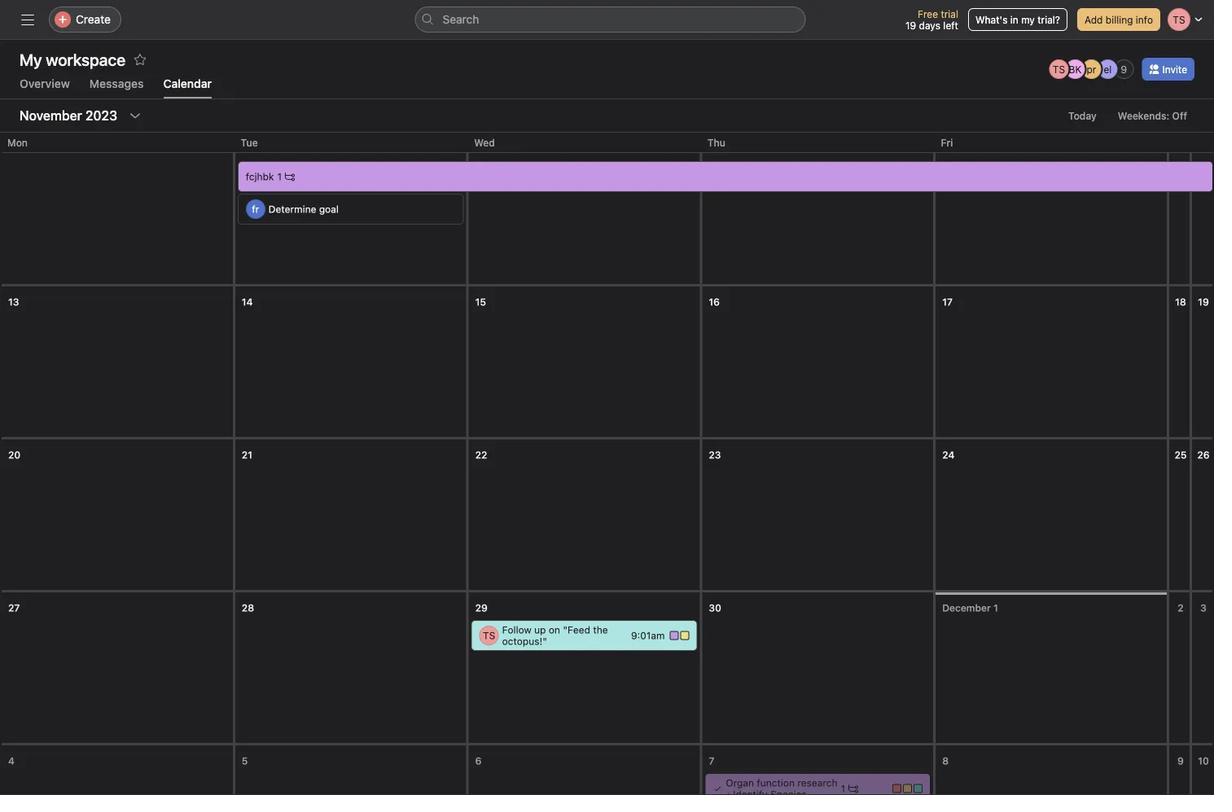 Task type: vqa. For each thing, say whether or not it's contained in the screenshot.
Weekends:
yes



Task type: describe. For each thing, give the bounding box(es) containing it.
15
[[475, 296, 486, 308]]

add billing info
[[1085, 14, 1153, 25]]

fcjhbk
[[246, 171, 274, 182]]

0 horizontal spatial 9
[[709, 143, 715, 155]]

octopus!"
[[502, 636, 547, 647]]

december 1
[[942, 603, 998, 614]]

5
[[242, 756, 248, 767]]

2 vertical spatial 9
[[1178, 756, 1184, 767]]

1 vertical spatial 1
[[994, 603, 998, 614]]

search button
[[415, 7, 806, 33]]

invite
[[1163, 64, 1187, 75]]

off
[[1172, 110, 1187, 121]]

calendar
[[163, 77, 212, 90]]

24
[[942, 450, 955, 461]]

4
[[8, 756, 15, 767]]

add to starred image
[[134, 53, 147, 66]]

create
[[76, 13, 111, 26]]

12
[[1198, 143, 1209, 155]]

20
[[8, 450, 21, 461]]

1 for leftcount image at the top left
[[277, 171, 282, 182]]

pr
[[1087, 64, 1097, 75]]

search list box
[[415, 7, 806, 33]]

mon
[[7, 137, 28, 148]]

info
[[1136, 14, 1153, 25]]

today
[[1069, 110, 1097, 121]]

22
[[475, 450, 487, 461]]

what's
[[976, 14, 1008, 25]]

13
[[8, 296, 19, 308]]

1 horizontal spatial 19
[[1198, 296, 1209, 308]]

organ function research
[[726, 778, 838, 789]]

3
[[1201, 603, 1207, 614]]

my workspace
[[20, 50, 125, 69]]

what's in my trial?
[[976, 14, 1060, 25]]

create button
[[49, 7, 121, 33]]

0 horizontal spatial 8
[[475, 143, 482, 155]]

17
[[942, 296, 953, 308]]

the
[[593, 625, 608, 636]]

1 for leftcount icon
[[841, 784, 845, 795]]

free
[[918, 8, 938, 20]]

25
[[1175, 450, 1187, 461]]

19 inside 'free trial 19 days left'
[[906, 20, 916, 31]]

today button
[[1061, 104, 1104, 127]]

0 vertical spatial 10
[[942, 143, 954, 155]]

expand sidebar image
[[21, 13, 34, 26]]

2
[[1178, 603, 1184, 614]]

up
[[534, 625, 546, 636]]

el
[[1104, 64, 1112, 75]]

thu
[[708, 137, 726, 148]]

"feed
[[563, 625, 590, 636]]

overview button
[[20, 77, 70, 99]]



Task type: locate. For each thing, give the bounding box(es) containing it.
18
[[1175, 296, 1187, 308]]

search
[[443, 13, 479, 26]]

add billing info button
[[1077, 8, 1161, 31]]

bk
[[1069, 64, 1082, 75]]

0 horizontal spatial 10
[[942, 143, 954, 155]]

1 horizontal spatial 8
[[942, 756, 949, 767]]

0 vertical spatial 9
[[1121, 64, 1127, 75]]

0 vertical spatial 1
[[277, 171, 282, 182]]

0 horizontal spatial 1
[[277, 171, 282, 182]]

tue
[[241, 137, 258, 148]]

1 horizontal spatial 7
[[709, 756, 715, 767]]

weekends:
[[1118, 110, 1170, 121]]

2 vertical spatial 1
[[841, 784, 845, 795]]

1 left leftcount icon
[[841, 784, 845, 795]]

in
[[1011, 14, 1019, 25]]

pick month image
[[129, 109, 142, 122]]

fr
[[252, 204, 259, 215]]

weekends: off button
[[1111, 104, 1195, 127]]

0 vertical spatial 19
[[906, 20, 916, 31]]

1 left leftcount image at the top left
[[277, 171, 282, 182]]

1 vertical spatial 9
[[709, 143, 715, 155]]

ts left bk
[[1053, 64, 1065, 75]]

29
[[475, 603, 488, 614]]

0 vertical spatial 6
[[8, 143, 15, 155]]

6
[[8, 143, 15, 155], [475, 756, 482, 767]]

26
[[1198, 450, 1210, 461]]

2 horizontal spatial 1
[[994, 603, 998, 614]]

27
[[8, 603, 20, 614]]

9:01am
[[631, 630, 665, 642]]

invite button
[[1142, 58, 1195, 81]]

trial?
[[1038, 14, 1060, 25]]

1 vertical spatial 10
[[1198, 756, 1209, 767]]

1 horizontal spatial ts
[[1053, 64, 1065, 75]]

my
[[1021, 14, 1035, 25]]

leftcount image
[[849, 784, 859, 794]]

8
[[475, 143, 482, 155], [942, 756, 949, 767]]

23
[[709, 450, 721, 461]]

organ
[[726, 778, 754, 789]]

9
[[1121, 64, 1127, 75], [709, 143, 715, 155], [1178, 756, 1184, 767]]

calendar button
[[163, 77, 212, 99]]

determine goal
[[269, 204, 339, 215]]

ts
[[1053, 64, 1065, 75], [483, 630, 495, 642]]

0 vertical spatial ts
[[1053, 64, 1065, 75]]

left
[[943, 20, 959, 31]]

add
[[1085, 14, 1103, 25]]

messages button
[[89, 77, 144, 99]]

free trial 19 days left
[[906, 8, 959, 31]]

19 left the days
[[906, 20, 916, 31]]

0 horizontal spatial ts
[[483, 630, 495, 642]]

1 horizontal spatial 6
[[475, 756, 482, 767]]

0 vertical spatial 8
[[475, 143, 482, 155]]

on
[[549, 625, 560, 636]]

0 vertical spatial 7
[[242, 143, 247, 155]]

21
[[242, 450, 252, 461]]

0 horizontal spatial 6
[[8, 143, 15, 155]]

30
[[709, 603, 722, 614]]

1 vertical spatial 7
[[709, 756, 715, 767]]

fri
[[941, 137, 953, 148]]

16
[[709, 296, 720, 308]]

ts left follow
[[483, 630, 495, 642]]

1 vertical spatial 6
[[475, 756, 482, 767]]

overview
[[20, 77, 70, 90]]

2 horizontal spatial 9
[[1178, 756, 1184, 767]]

wed
[[474, 137, 495, 148]]

function
[[757, 778, 795, 789]]

19 right 18 in the top right of the page
[[1198, 296, 1209, 308]]

1
[[277, 171, 282, 182], [994, 603, 998, 614], [841, 784, 845, 795]]

follow up on "feed the octopus!"
[[502, 625, 608, 647]]

7
[[242, 143, 247, 155], [709, 756, 715, 767]]

follow
[[502, 625, 532, 636]]

goal
[[319, 204, 339, 215]]

1 vertical spatial 8
[[942, 756, 949, 767]]

1 right 'december'
[[994, 603, 998, 614]]

0 horizontal spatial 7
[[242, 143, 247, 155]]

14
[[242, 296, 253, 308]]

1 horizontal spatial 9
[[1121, 64, 1127, 75]]

messages
[[89, 77, 144, 90]]

1 horizontal spatial 1
[[841, 784, 845, 795]]

1 vertical spatial 19
[[1198, 296, 1209, 308]]

days
[[919, 20, 941, 31]]

november 2023
[[20, 108, 117, 123]]

28
[[242, 603, 254, 614]]

19
[[906, 20, 916, 31], [1198, 296, 1209, 308]]

determine
[[269, 204, 316, 215]]

trial
[[941, 8, 959, 20]]

leftcount image
[[285, 172, 295, 182]]

1 vertical spatial ts
[[483, 630, 495, 642]]

what's in my trial? button
[[968, 8, 1068, 31]]

0 horizontal spatial 19
[[906, 20, 916, 31]]

billing
[[1106, 14, 1133, 25]]

weekends: off
[[1118, 110, 1187, 121]]

december
[[942, 603, 991, 614]]

11
[[1176, 143, 1186, 155]]

1 horizontal spatial 10
[[1198, 756, 1209, 767]]

10
[[942, 143, 954, 155], [1198, 756, 1209, 767]]

research
[[798, 778, 838, 789]]



